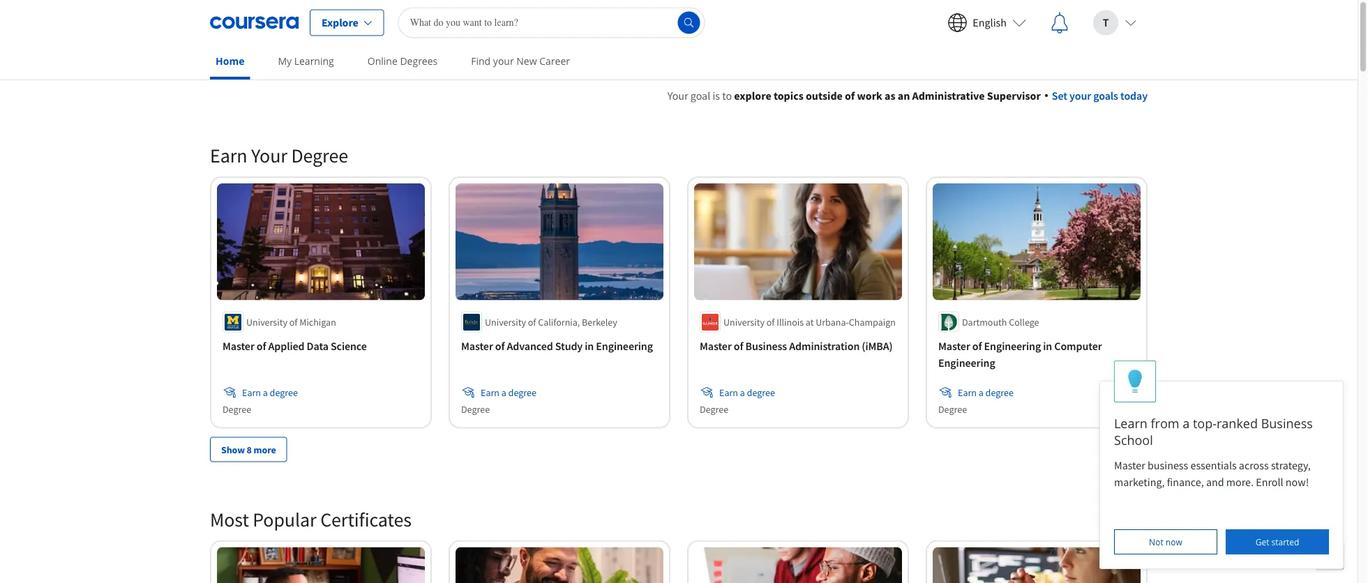 Task type: vqa. For each thing, say whether or not it's contained in the screenshot.


Task type: describe. For each thing, give the bounding box(es) containing it.
explore
[[735, 89, 772, 103]]

an
[[898, 89, 910, 103]]

outside
[[806, 89, 843, 103]]

master of advanced study in engineering link
[[461, 338, 658, 355]]

earn a degree for business
[[720, 386, 775, 399]]

school
[[1115, 432, 1154, 449]]

science
[[331, 340, 367, 354]]

coursera image
[[210, 12, 299, 34]]

as
[[885, 89, 896, 103]]

university for applied
[[246, 316, 288, 328]]

master for master of applied data science
[[223, 340, 255, 354]]

explore button
[[310, 9, 384, 36]]

home link
[[210, 45, 250, 80]]

master of advanced study in engineering
[[461, 340, 653, 354]]

online degrees
[[368, 54, 438, 68]]

illinois
[[777, 316, 804, 328]]

work
[[857, 89, 883, 103]]

university of california, berkeley
[[485, 316, 618, 328]]

is
[[713, 89, 720, 103]]

earn your degree collection element
[[202, 121, 1157, 485]]

line chart image
[[916, 167, 933, 184]]

What do you want to learn? text field
[[398, 7, 705, 38]]

essentials
[[1191, 459, 1237, 473]]

master for master business essentials across strategy, marketing, finance, and more. enroll now!
[[1115, 459, 1146, 473]]

not now
[[1150, 536, 1183, 548]]

degree for applied
[[270, 386, 298, 399]]

degree for business
[[747, 386, 775, 399]]

top-
[[1194, 415, 1217, 432]]

find your new career link
[[466, 45, 576, 77]]

master of applied data science
[[223, 340, 367, 354]]

master of applied data science link
[[223, 338, 419, 355]]

of for master of advanced study in engineering
[[495, 340, 505, 354]]

earn a degree for advanced
[[481, 386, 537, 399]]

urbana-
[[816, 316, 849, 328]]

enroll
[[1257, 475, 1284, 489]]

degree for engineering
[[986, 386, 1014, 399]]

home
[[216, 54, 245, 68]]

university of illinois at urbana-champaign
[[724, 316, 896, 328]]

explore
[[322, 16, 359, 30]]

study
[[555, 340, 583, 354]]

data
[[307, 340, 329, 354]]

a for business
[[740, 386, 745, 399]]

university for business
[[724, 316, 765, 328]]

master for master of advanced study in engineering
[[461, 340, 493, 354]]

started
[[1272, 536, 1300, 548]]

in inside master of engineering in computer engineering
[[1044, 340, 1053, 354]]

main content containing earn your degree
[[0, 70, 1358, 584]]

business inside earn your degree collection "element"
[[746, 340, 787, 354]]

earn your degree
[[210, 143, 348, 168]]

college
[[1009, 316, 1040, 328]]

learning
[[294, 54, 334, 68]]

business
[[1148, 459, 1189, 473]]

supervisor
[[987, 89, 1041, 103]]

strategy,
[[1272, 459, 1311, 473]]

find your new career
[[471, 54, 570, 68]]

lightbulb tip image
[[1128, 370, 1143, 394]]

get started
[[1256, 536, 1300, 548]]

master for master of engineering in computer engineering
[[939, 340, 971, 354]]

show
[[221, 444, 245, 456]]

certificates
[[320, 508, 412, 532]]

a for engineering
[[979, 386, 984, 399]]

learn from a top-ranked business school
[[1115, 415, 1313, 449]]

my learning link
[[272, 45, 340, 77]]

set your goals today
[[1052, 89, 1148, 103]]

online
[[368, 54, 398, 68]]

michigan
[[300, 316, 336, 328]]

goals
[[1094, 89, 1119, 103]]

degrees
[[400, 54, 438, 68]]

a for advanced
[[502, 386, 507, 399]]

now
[[1166, 536, 1183, 548]]

most popular certificates
[[210, 508, 412, 532]]

smile image
[[916, 217, 933, 234]]

goal
[[691, 89, 711, 103]]



Task type: locate. For each thing, give the bounding box(es) containing it.
repeat image
[[916, 192, 933, 209]]

2 degree from the left
[[509, 386, 537, 399]]

1 degree from the left
[[270, 386, 298, 399]]

business up strategy,
[[1262, 415, 1313, 432]]

0 vertical spatial business
[[746, 340, 787, 354]]

in left computer
[[1044, 340, 1053, 354]]

earn a degree for applied
[[242, 386, 298, 399]]

of for master of engineering in computer engineering
[[973, 340, 982, 354]]

of for master of applied data science
[[257, 340, 266, 354]]

administration
[[790, 340, 860, 354]]

set
[[1052, 89, 1068, 103]]

1 earn a degree from the left
[[242, 386, 298, 399]]

1 vertical spatial business
[[1262, 415, 1313, 432]]

your for find
[[493, 54, 514, 68]]

master of engineering in computer engineering
[[939, 340, 1102, 370]]

most
[[210, 508, 249, 532]]

computer
[[1055, 340, 1102, 354]]

1 horizontal spatial your
[[668, 89, 689, 103]]

engineering down berkeley
[[596, 340, 653, 354]]

earn for master of advanced study in engineering
[[481, 386, 500, 399]]

university up applied
[[246, 316, 288, 328]]

business down illinois
[[746, 340, 787, 354]]

earn a degree down applied
[[242, 386, 298, 399]]

0 horizontal spatial your
[[251, 143, 288, 168]]

master inside master of engineering in computer engineering
[[939, 340, 971, 354]]

degree for master of advanced study in engineering
[[461, 403, 490, 416]]

today
[[1121, 89, 1148, 103]]

applied
[[268, 340, 305, 354]]

degree
[[291, 143, 348, 168], [223, 403, 251, 416], [461, 403, 490, 416], [700, 403, 729, 416], [939, 403, 967, 416]]

master inside master of business administration (imba) link
[[700, 340, 732, 354]]

0 horizontal spatial business
[[746, 340, 787, 354]]

1 vertical spatial your
[[251, 143, 288, 168]]

earn for master of engineering in computer engineering
[[958, 386, 977, 399]]

english button
[[937, 0, 1038, 45]]

degree down master of engineering in computer engineering
[[986, 386, 1014, 399]]

master of business administration (imba)
[[700, 340, 893, 354]]

2 university from the left
[[485, 316, 526, 328]]

engineering down college
[[985, 340, 1041, 354]]

from
[[1151, 415, 1180, 432]]

degree for master of engineering in computer engineering
[[939, 403, 967, 416]]

more
[[254, 444, 276, 456]]

dartmouth college
[[963, 316, 1040, 328]]

administrative
[[913, 89, 985, 103]]

popular
[[253, 508, 317, 532]]

advanced
[[507, 340, 553, 354]]

0 horizontal spatial in
[[585, 340, 594, 354]]

not now button
[[1115, 530, 1218, 555]]

0 vertical spatial your
[[668, 89, 689, 103]]

online degrees link
[[362, 45, 443, 77]]

topics
[[774, 89, 804, 103]]

degree
[[270, 386, 298, 399], [509, 386, 537, 399], [747, 386, 775, 399], [986, 386, 1014, 399]]

engineering for in
[[939, 356, 996, 370]]

career
[[540, 54, 570, 68]]

earn for master of applied data science
[[242, 386, 261, 399]]

get
[[1256, 536, 1270, 548]]

your inside "element"
[[251, 143, 288, 168]]

my
[[278, 54, 292, 68]]

more.
[[1227, 475, 1254, 489]]

master of business administration (imba) link
[[700, 338, 897, 355]]

of for university of illinois at urbana-champaign
[[767, 316, 775, 328]]

earn for master of business administration (imba)
[[720, 386, 738, 399]]

not
[[1150, 536, 1164, 548]]

degree for advanced
[[509, 386, 537, 399]]

master
[[223, 340, 255, 354], [461, 340, 493, 354], [700, 340, 732, 354], [939, 340, 971, 354], [1115, 459, 1146, 473]]

university for advanced
[[485, 316, 526, 328]]

your inside 'link'
[[493, 54, 514, 68]]

california,
[[538, 316, 580, 328]]

2 in from the left
[[1044, 340, 1053, 354]]

2 earn a degree from the left
[[481, 386, 537, 399]]

4 degree from the left
[[986, 386, 1014, 399]]

degree down advanced
[[509, 386, 537, 399]]

university up advanced
[[485, 316, 526, 328]]

in right study at the bottom left
[[585, 340, 594, 354]]

engineering for study
[[596, 340, 653, 354]]

in
[[585, 340, 594, 354], [1044, 340, 1053, 354]]

learn
[[1115, 415, 1148, 432]]

degree down master of business administration (imba)
[[747, 386, 775, 399]]

most popular certificates collection element
[[202, 485, 1157, 584]]

main content
[[0, 70, 1358, 584]]

ranked
[[1217, 415, 1258, 432]]

your
[[493, 54, 514, 68], [1070, 89, 1092, 103]]

my learning
[[278, 54, 334, 68]]

of for university of michigan
[[289, 316, 298, 328]]

a inside 'learn from a top-ranked business school'
[[1183, 415, 1190, 432]]

earn a degree down master of engineering in computer engineering
[[958, 386, 1014, 399]]

4 earn a degree from the left
[[958, 386, 1014, 399]]

university left illinois
[[724, 316, 765, 328]]

engineering inside 'master of advanced study in engineering' link
[[596, 340, 653, 354]]

earn a degree down advanced
[[481, 386, 537, 399]]

university
[[246, 316, 288, 328], [485, 316, 526, 328], [724, 316, 765, 328]]

a for applied
[[263, 386, 268, 399]]

show 8 more
[[221, 444, 276, 456]]

1 in from the left
[[585, 340, 594, 354]]

to
[[723, 89, 732, 103]]

finance,
[[1167, 475, 1205, 489]]

None search field
[[398, 7, 705, 38]]

business
[[746, 340, 787, 354], [1262, 415, 1313, 432]]

of for master of business administration (imba)
[[734, 340, 744, 354]]

of for university of california, berkeley
[[528, 316, 536, 328]]

your right set
[[1070, 89, 1092, 103]]

3 degree from the left
[[747, 386, 775, 399]]

find
[[471, 54, 491, 68]]

across
[[1240, 459, 1269, 473]]

master inside 'master of advanced study in engineering' link
[[461, 340, 493, 354]]

earn a degree down master of business administration (imba)
[[720, 386, 775, 399]]

(imba)
[[862, 340, 893, 354]]

your
[[668, 89, 689, 103], [251, 143, 288, 168]]

3 earn a degree from the left
[[720, 386, 775, 399]]

earn a degree for engineering
[[958, 386, 1014, 399]]

earn a degree
[[242, 386, 298, 399], [481, 386, 537, 399], [720, 386, 775, 399], [958, 386, 1014, 399]]

at
[[806, 316, 814, 328]]

master for master of business administration (imba)
[[700, 340, 732, 354]]

t button
[[1083, 0, 1148, 45]]

earn
[[210, 143, 247, 168], [242, 386, 261, 399], [481, 386, 500, 399], [720, 386, 738, 399], [958, 386, 977, 399]]

help center image
[[1322, 547, 1339, 564]]

1 horizontal spatial business
[[1262, 415, 1313, 432]]

a
[[263, 386, 268, 399], [502, 386, 507, 399], [740, 386, 745, 399], [979, 386, 984, 399], [1183, 415, 1190, 432]]

1 vertical spatial your
[[1070, 89, 1092, 103]]

master inside master business essentials across strategy, marketing, finance, and more. enroll now!
[[1115, 459, 1146, 473]]

1 horizontal spatial university
[[485, 316, 526, 328]]

master of engineering in computer engineering link
[[939, 338, 1136, 372]]

set your goals today button
[[1045, 87, 1148, 104]]

2 horizontal spatial university
[[724, 316, 765, 328]]

your for set
[[1070, 89, 1092, 103]]

engineering down dartmouth
[[939, 356, 996, 370]]

your right find
[[493, 54, 514, 68]]

your goal is to explore topics outside of work as an administrative supervisor
[[668, 89, 1041, 103]]

t
[[1103, 16, 1109, 30]]

3 university from the left
[[724, 316, 765, 328]]

of inside master of engineering in computer engineering
[[973, 340, 982, 354]]

1 horizontal spatial in
[[1044, 340, 1053, 354]]

master business essentials across strategy, marketing, finance, and more. enroll now!
[[1115, 459, 1314, 489]]

1 university from the left
[[246, 316, 288, 328]]

degree for master of applied data science
[[223, 403, 251, 416]]

8
[[247, 444, 252, 456]]

degree down applied
[[270, 386, 298, 399]]

show 8 more button
[[210, 437, 287, 463]]

and
[[1207, 475, 1225, 489]]

alice element
[[1100, 361, 1344, 570]]

new
[[517, 54, 537, 68]]

0 horizontal spatial university
[[246, 316, 288, 328]]

master inside master of applied data science link
[[223, 340, 255, 354]]

now!
[[1286, 475, 1310, 489]]

0 vertical spatial your
[[493, 54, 514, 68]]

0 horizontal spatial your
[[493, 54, 514, 68]]

get started link
[[1226, 530, 1330, 555]]

dartmouth
[[963, 316, 1007, 328]]

english
[[973, 16, 1007, 30]]

degree for master of business administration (imba)
[[700, 403, 729, 416]]

champaign
[[849, 316, 896, 328]]

1 horizontal spatial your
[[1070, 89, 1092, 103]]

your inside dropdown button
[[1070, 89, 1092, 103]]

marketing,
[[1115, 475, 1165, 489]]

business inside 'learn from a top-ranked business school'
[[1262, 415, 1313, 432]]

university of michigan
[[246, 316, 336, 328]]

berkeley
[[582, 316, 618, 328]]



